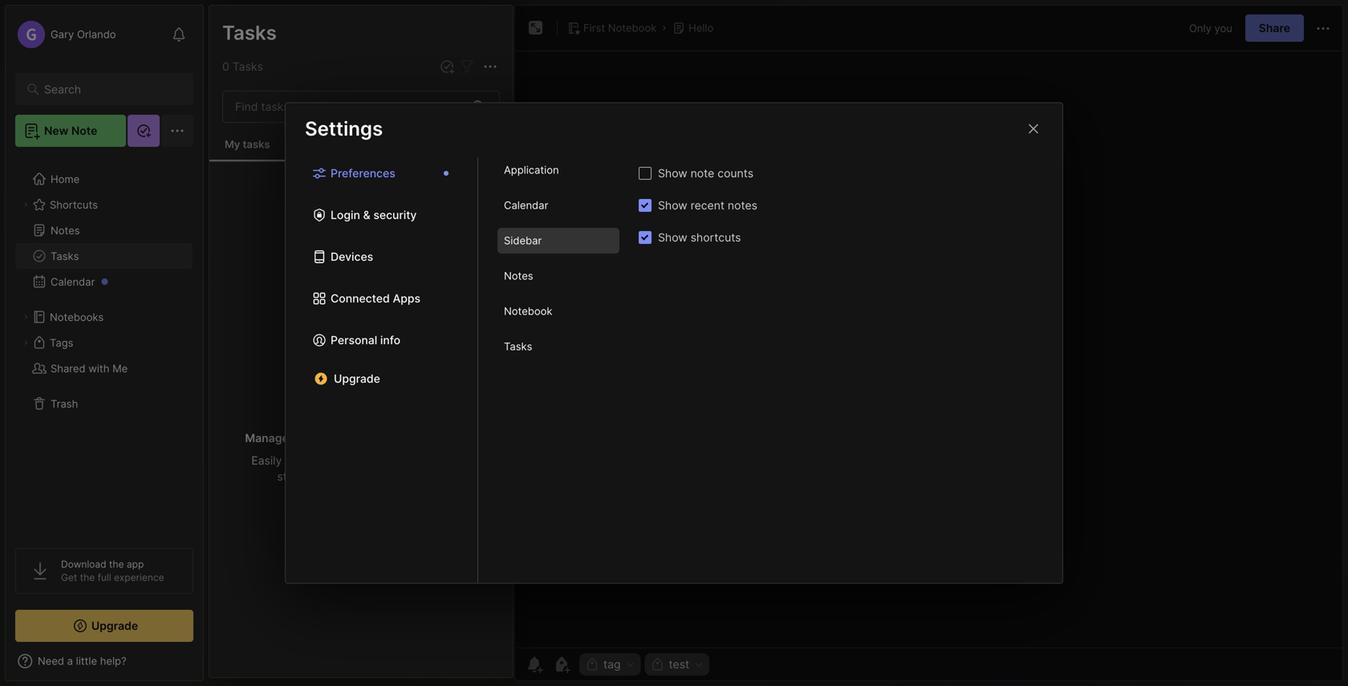 Task type: locate. For each thing, give the bounding box(es) containing it.
tasks button
[[15, 243, 193, 269]]

1 nov from the top
[[226, 152, 244, 164]]

shared
[[51, 362, 86, 375]]

show right show note counts option
[[658, 167, 688, 180]]

tree inside main element
[[6, 157, 203, 534]]

organize
[[315, 431, 362, 445]]

notes up 2 notes
[[222, 20, 277, 44]]

1 vertical spatial notebook
[[504, 305, 553, 318]]

home
[[51, 173, 80, 185]]

1 show from the top
[[658, 167, 688, 180]]

calendar up notebooks
[[51, 276, 95, 288]]

0 vertical spatial upgrade button
[[305, 366, 458, 392]]

1 vertical spatial the
[[80, 572, 95, 584]]

only
[[1190, 22, 1212, 34]]

upgrade button inside tab list
[[305, 366, 458, 392]]

0 vertical spatial upgrade
[[334, 372, 380, 386]]

1 horizontal spatial upgrade button
[[305, 366, 458, 392]]

2 tab list from the left
[[478, 157, 639, 583]]

shared with me link
[[15, 356, 193, 381]]

0 vertical spatial notebook
[[608, 22, 657, 34]]

Note Editor text field
[[515, 51, 1343, 648]]

with
[[88, 362, 109, 375]]

1 vertical spatial notes
[[728, 199, 758, 212]]

a
[[260, 129, 266, 141]]

calendar up sidebar at the top of page
[[504, 199, 548, 212]]

notebooks
[[50, 311, 104, 323]]

1 vertical spatial hello
[[226, 112, 251, 124]]

1 horizontal spatial the
[[109, 559, 124, 570]]

one
[[425, 431, 445, 445]]

2023 right the 21,
[[262, 253, 286, 264]]

upgrade button down info
[[305, 366, 458, 392]]

shared with me
[[51, 362, 128, 375]]

test right a at top
[[269, 129, 288, 141]]

full
[[98, 572, 111, 584]]

2 horizontal spatial notes
[[504, 270, 533, 282]]

tasks down "notebook" tab
[[504, 341, 532, 353]]

upgrade down personal
[[334, 372, 380, 386]]

add tag image
[[552, 655, 571, 674]]

or
[[409, 454, 420, 468]]

0 vertical spatial nov
[[226, 152, 244, 164]]

tab list containing application
[[478, 157, 639, 583]]

2023 for nov 28, 2023
[[263, 152, 287, 164]]

notes
[[222, 20, 277, 44], [51, 224, 80, 237], [504, 270, 533, 282]]

1 vertical spatial show
[[658, 199, 688, 212]]

new note
[[44, 124, 97, 138]]

devices
[[331, 250, 373, 264]]

show right show shortcuts "option"
[[658, 231, 688, 244]]

tab list containing preferences
[[286, 157, 478, 583]]

connected apps
[[331, 292, 421, 305]]

nov for nov 21, 2023
[[226, 253, 244, 264]]

application tab
[[498, 157, 620, 183]]

0 vertical spatial 2023
[[263, 152, 287, 164]]

tasks tab
[[498, 334, 620, 360]]

upgrade button down full
[[15, 610, 193, 642]]

0 horizontal spatial the
[[80, 572, 95, 584]]

None search field
[[44, 79, 172, 99]]

date,
[[349, 454, 376, 468]]

1 horizontal spatial calendar
[[504, 199, 548, 212]]

tree containing home
[[6, 157, 203, 534]]

1 vertical spatial test
[[669, 658, 690, 671]]

shortcuts button
[[15, 192, 193, 218]]

test right tag
[[669, 658, 690, 671]]

1 horizontal spatial and
[[395, 470, 415, 484]]

show for show recent notes
[[658, 199, 688, 212]]

notes down counts
[[728, 199, 758, 212]]

calendar
[[504, 199, 548, 212], [51, 276, 95, 288]]

the up full
[[109, 559, 124, 570]]

and
[[292, 431, 312, 445], [395, 470, 415, 484]]

0 vertical spatial notes
[[231, 59, 261, 73]]

1 vertical spatial nov
[[226, 253, 244, 264]]

2023 right 28,
[[263, 152, 287, 164]]

0 horizontal spatial notebook
[[504, 305, 553, 318]]

0
[[222, 60, 229, 73]]

1 horizontal spatial notes
[[222, 20, 277, 44]]

0 horizontal spatial notes
[[51, 224, 80, 237]]

1 vertical spatial 2023
[[262, 253, 286, 264]]

0 horizontal spatial upgrade
[[91, 619, 138, 633]]

me
[[112, 362, 128, 375]]

1 vertical spatial notes
[[51, 224, 80, 237]]

notebook down notes tab
[[504, 305, 553, 318]]

1 vertical spatial upgrade button
[[15, 610, 193, 642]]

0 horizontal spatial hello
[[226, 112, 251, 124]]

new task image
[[439, 59, 455, 75]]

0 vertical spatial and
[[292, 431, 312, 445]]

tasks
[[243, 138, 270, 150], [365, 431, 394, 445]]

notebook right the first at the left top of page
[[608, 22, 657, 34]]

28,
[[246, 152, 261, 164]]

1 vertical spatial and
[[395, 470, 415, 484]]

calendar inside button
[[51, 276, 95, 288]]

0 vertical spatial test
[[269, 129, 288, 141]]

1 horizontal spatial tasks
[[365, 431, 394, 445]]

settings
[[305, 117, 383, 140]]

notes inside tab
[[504, 270, 533, 282]]

nov
[[226, 152, 244, 164], [226, 253, 244, 264]]

notebook
[[608, 22, 657, 34], [504, 305, 553, 318]]

apps
[[393, 292, 421, 305]]

upgrade button
[[305, 366, 458, 392], [15, 610, 193, 642]]

the
[[109, 559, 124, 570], [80, 572, 95, 584]]

notebook tab
[[498, 299, 620, 324]]

show note counts
[[658, 167, 754, 180]]

tags button
[[15, 330, 193, 356]]

you
[[1215, 22, 1233, 34]]

first notebook button
[[564, 17, 660, 39]]

tree
[[6, 157, 203, 534]]

notebook inside tab
[[504, 305, 553, 318]]

experience
[[114, 572, 164, 584]]

this
[[226, 129, 246, 141]]

0 horizontal spatial upgrade button
[[15, 610, 193, 642]]

show recent notes
[[658, 199, 758, 212]]

3 show from the top
[[658, 231, 688, 244]]

0 vertical spatial calendar
[[504, 199, 548, 212]]

login
[[331, 208, 360, 222]]

0 horizontal spatial tasks
[[243, 138, 270, 150]]

notebook inside "button"
[[608, 22, 657, 34]]

test
[[269, 129, 288, 141], [669, 658, 690, 671]]

2 vertical spatial notes
[[504, 270, 533, 282]]

share button
[[1246, 14, 1304, 42]]

notes down sidebar at the top of page
[[504, 270, 533, 282]]

1 vertical spatial tasks
[[365, 431, 394, 445]]

1 vertical spatial calendar
[[51, 276, 95, 288]]

0 vertical spatial tasks
[[243, 138, 270, 150]]

1 vertical spatial upgrade
[[91, 619, 138, 633]]

upgrade down full
[[91, 619, 138, 633]]

nov 28, 2023
[[226, 152, 287, 164]]

application
[[504, 164, 559, 176]]

0 tasks
[[222, 60, 263, 73]]

only you
[[1190, 22, 1233, 34]]

the down download
[[80, 572, 95, 584]]

0 vertical spatial show
[[658, 167, 688, 180]]

0 vertical spatial hello
[[689, 22, 714, 34]]

personal info
[[331, 333, 401, 347]]

and up the sort
[[292, 431, 312, 445]]

notes down shortcuts
[[51, 224, 80, 237]]

1 horizontal spatial notebook
[[608, 22, 657, 34]]

show right show recent notes option
[[658, 199, 688, 212]]

add a reminder image
[[525, 655, 544, 674]]

2 show from the top
[[658, 199, 688, 212]]

trash link
[[15, 391, 193, 417]]

hello button
[[670, 17, 717, 39]]

21,
[[246, 253, 259, 264]]

shortcuts
[[691, 231, 741, 244]]

tab list
[[286, 157, 478, 583], [478, 157, 639, 583]]

1 tab list from the left
[[286, 157, 478, 583]]

tag
[[604, 658, 621, 671]]

notes right 0
[[231, 59, 261, 73]]

1 horizontal spatial test
[[669, 658, 690, 671]]

2
[[222, 59, 228, 73]]

2 nov from the top
[[226, 253, 244, 264]]

Show recent notes checkbox
[[639, 199, 652, 212]]

tasks up 2 notes
[[222, 21, 277, 45]]

nov left the 21,
[[226, 253, 244, 264]]

hello
[[689, 22, 714, 34], [226, 112, 251, 124]]

1 horizontal spatial hello
[[689, 22, 714, 34]]

0 horizontal spatial notes
[[231, 59, 261, 73]]

is
[[249, 129, 257, 141]]

calendar inside tab
[[504, 199, 548, 212]]

show
[[658, 167, 688, 180], [658, 199, 688, 212], [658, 231, 688, 244]]

tasks right 0
[[233, 60, 263, 73]]

1 horizontal spatial upgrade
[[334, 372, 380, 386]]

and down or
[[395, 470, 415, 484]]

0 horizontal spatial calendar
[[51, 276, 95, 288]]

my
[[225, 138, 240, 150]]

nov down my
[[226, 152, 244, 164]]

row group
[[209, 162, 513, 497]]

2 vertical spatial show
[[658, 231, 688, 244]]

tasks up the "calendar" button
[[51, 250, 79, 262]]

upgrade
[[334, 372, 380, 386], [91, 619, 138, 633]]



Task type: describe. For each thing, give the bounding box(es) containing it.
notes link
[[15, 218, 193, 243]]

Find tasks… text field
[[226, 94, 463, 120]]

all
[[397, 431, 409, 445]]

calendar tab
[[498, 193, 620, 218]]

upgrade button inside main element
[[15, 610, 193, 642]]

2 notes
[[222, 59, 261, 73]]

using
[[313, 470, 342, 484]]

&
[[363, 208, 371, 222]]

expand note image
[[527, 18, 546, 38]]

0 vertical spatial the
[[109, 559, 124, 570]]

nov 21, 2023
[[226, 253, 286, 264]]

sidebar tab
[[498, 228, 620, 254]]

tag button
[[580, 653, 641, 676]]

assigned
[[423, 454, 471, 468]]

Show note counts checkbox
[[639, 167, 652, 180]]

place
[[448, 431, 477, 445]]

notes inside main element
[[51, 224, 80, 237]]

show for show note counts
[[658, 167, 688, 180]]

login & security
[[331, 208, 417, 222]]

0 horizontal spatial and
[[292, 431, 312, 445]]

calendar for the "calendar" button
[[51, 276, 95, 288]]

Show shortcuts checkbox
[[639, 231, 652, 244]]

tasks inside row group
[[365, 431, 394, 445]]

by
[[309, 454, 323, 468]]

my tasks
[[225, 138, 270, 150]]

sidebar
[[504, 235, 542, 247]]

counts
[[718, 167, 754, 180]]

security
[[374, 208, 417, 222]]

upgrade inside tab list
[[334, 372, 380, 386]]

app
[[127, 559, 144, 570]]

download
[[61, 559, 106, 570]]

view
[[367, 470, 392, 484]]

home link
[[15, 166, 193, 192]]

this
[[345, 470, 364, 484]]

in
[[412, 431, 422, 445]]

tasks inside tab
[[504, 341, 532, 353]]

status
[[277, 470, 310, 484]]

my tasks button
[[209, 129, 285, 161]]

upgrade inside main element
[[91, 619, 138, 633]]

get
[[61, 572, 77, 584]]

main element
[[0, 0, 209, 686]]

note
[[691, 167, 715, 180]]

test button
[[645, 653, 710, 676]]

new
[[44, 124, 69, 138]]

and inside easily sort by due date, note, or assigned status using this view and more
[[395, 470, 415, 484]]

tasks inside my tasks button
[[243, 138, 270, 150]]

manage and organize tasks all in one place
[[245, 431, 477, 445]]

notes tab
[[498, 263, 620, 289]]

sort
[[285, 454, 306, 468]]

note
[[71, 124, 97, 138]]

shortcuts
[[50, 198, 98, 211]]

tab list for calendar
[[286, 157, 478, 583]]

Search text field
[[44, 82, 172, 97]]

tab list for show note counts
[[478, 157, 639, 583]]

show shortcuts
[[658, 231, 741, 244]]

test inside button
[[669, 658, 690, 671]]

more
[[418, 470, 445, 484]]

download the app get the full experience
[[61, 559, 164, 584]]

0 vertical spatial notes
[[222, 20, 277, 44]]

untitled
[[226, 231, 265, 244]]

none search field inside main element
[[44, 79, 172, 99]]

notebooks link
[[15, 304, 193, 330]]

nov for nov 28, 2023
[[226, 152, 244, 164]]

tags
[[50, 337, 73, 349]]

easily sort by due date, note, or assigned status using this view and more
[[251, 454, 471, 484]]

trash
[[51, 398, 78, 410]]

preferences
[[331, 167, 396, 180]]

recent
[[691, 199, 725, 212]]

expand notebooks image
[[21, 312, 31, 322]]

tasks inside button
[[51, 250, 79, 262]]

this is a test
[[226, 129, 288, 141]]

note,
[[379, 454, 406, 468]]

0 horizontal spatial test
[[269, 129, 288, 141]]

close image
[[1024, 119, 1043, 138]]

manage
[[245, 431, 289, 445]]

info
[[380, 333, 401, 347]]

connected
[[331, 292, 390, 305]]

expand tags image
[[21, 338, 31, 348]]

due
[[326, 454, 346, 468]]

easily
[[251, 454, 282, 468]]

personal
[[331, 333, 377, 347]]

show for show shortcuts
[[658, 231, 688, 244]]

note window element
[[515, 5, 1344, 681]]

calendar for tab list containing application
[[504, 199, 548, 212]]

row group containing manage and organize tasks all in one place
[[209, 162, 513, 497]]

first
[[584, 22, 605, 34]]

first notebook
[[584, 22, 657, 34]]

2023 for nov 21, 2023
[[262, 253, 286, 264]]

1 horizontal spatial notes
[[728, 199, 758, 212]]

share
[[1259, 21, 1291, 35]]

calendar button
[[15, 269, 193, 295]]

hello inside hello button
[[689, 22, 714, 34]]



Task type: vqa. For each thing, say whether or not it's contained in the screenshot.
Account FIELD
no



